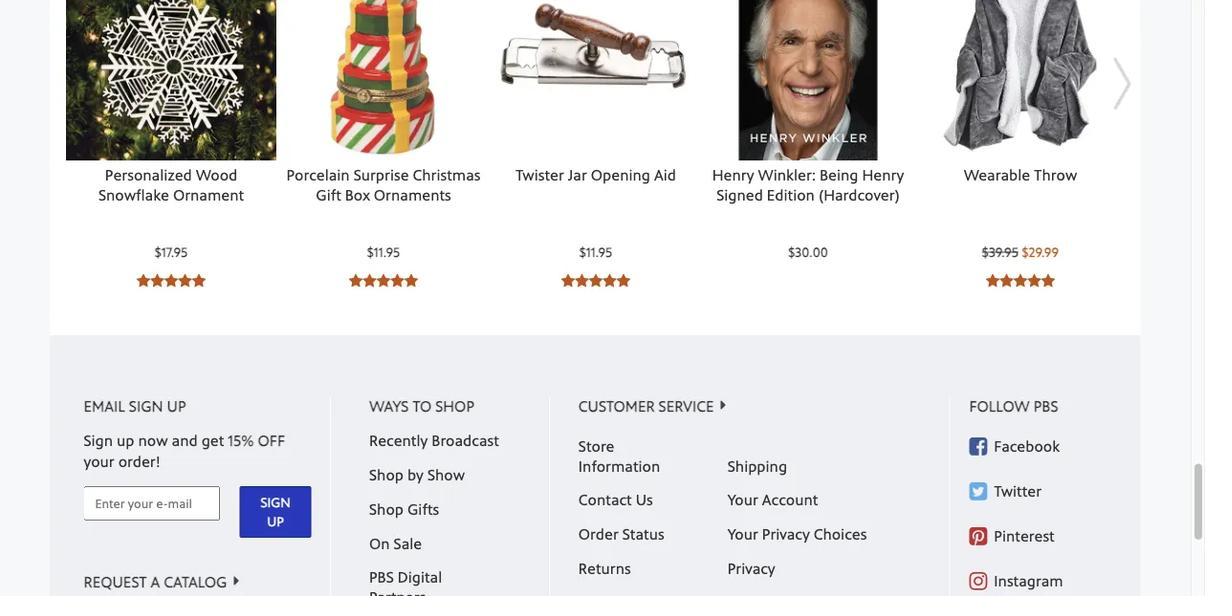 Task type: describe. For each thing, give the bounding box(es) containing it.
shop gifts link
[[369, 500, 439, 520]]

on sale link
[[369, 535, 422, 555]]

wearable
[[963, 167, 1030, 186]]

returns link
[[579, 560, 631, 580]]

choices
[[814, 526, 867, 545]]

$29.99
[[1022, 245, 1059, 262]]

1 vertical spatial privacy
[[728, 560, 775, 579]]

box
[[345, 187, 370, 206]]

shop for shop by show
[[369, 467, 404, 485]]

2 star image from the left
[[164, 275, 178, 289]]

surprise
[[353, 167, 409, 186]]

status
[[623, 526, 665, 545]]

christmas
[[412, 167, 480, 186]]

pinterest square image
[[970, 527, 988, 548]]

9 star image from the left
[[986, 275, 999, 289]]

email sign up
[[84, 398, 186, 417]]

(hardcover)
[[818, 187, 900, 206]]

pinterest link
[[970, 527, 1126, 548]]

ornaments
[[373, 187, 451, 206]]

4 star image from the left
[[376, 275, 390, 289]]

facebook square image
[[970, 437, 988, 458]]

1 star image from the left
[[136, 275, 150, 289]]

catalog
[[164, 574, 227, 593]]

order
[[579, 526, 619, 545]]

your account
[[728, 492, 818, 511]]

2 star image from the left
[[178, 275, 192, 289]]

wearable throw image
[[915, 0, 1126, 162]]

sale
[[394, 535, 422, 554]]

0 vertical spatial privacy
[[762, 526, 810, 545]]

personalized wood snowflake ornament
[[98, 167, 244, 206]]

returns
[[579, 560, 631, 579]]

$17.95
[[154, 245, 187, 262]]

winkler:
[[758, 167, 816, 186]]

slide carousel right image
[[1114, 58, 1131, 110]]

to
[[413, 398, 432, 417]]

wearable throw
[[963, 167, 1077, 186]]

rating is 5 out of 5 stars element for opening
[[561, 273, 630, 293]]

gift
[[315, 187, 341, 206]]

porcelain surprise christmas gift box ornaments image
[[278, 0, 488, 162]]

edition
[[767, 187, 814, 206]]

a
[[151, 574, 160, 593]]

digital
[[398, 569, 442, 588]]

twister jar opening aid link
[[489, 167, 702, 187]]

facebook link
[[970, 437, 1126, 458]]

your for your account
[[728, 492, 758, 511]]

us
[[636, 492, 653, 511]]

request a catalog
[[84, 574, 227, 593]]

recently broadcast
[[369, 432, 499, 451]]

now
[[138, 432, 168, 451]]

porcelain surprise christmas gift box ornaments
[[286, 167, 480, 206]]

facebook
[[994, 438, 1060, 456]]

broadcast
[[432, 432, 499, 451]]

twitter link
[[970, 482, 1126, 503]]

wearable throw link
[[914, 167, 1126, 187]]

personalized
[[105, 167, 192, 186]]

7 star image from the left
[[602, 275, 616, 289]]

information
[[579, 458, 660, 476]]

15%
[[228, 432, 254, 451]]

shop for shop gifts
[[369, 501, 404, 520]]

0 vertical spatial pbs
[[1034, 398, 1059, 417]]

10 star image from the left
[[999, 275, 1013, 289]]

off
[[258, 432, 285, 451]]

on
[[369, 535, 390, 554]]

8 star image from the left
[[616, 275, 630, 289]]

pinterest
[[994, 528, 1055, 546]]

signed
[[716, 187, 763, 206]]

your privacy choices link
[[728, 526, 867, 546]]

your privacy choices
[[728, 526, 867, 545]]

shop by show link
[[369, 466, 465, 486]]

instagram
[[994, 573, 1063, 591]]

follow
[[970, 398, 1030, 417]]

twitter
[[994, 483, 1042, 501]]

order status
[[579, 526, 665, 545]]

personalized wood snowflake ornament link
[[65, 167, 277, 207]]

henry winkler: being henry signed edition (hardcover) link
[[702, 167, 914, 207]]

twister jar opening aid
[[515, 167, 676, 186]]

pbs digital partners
[[369, 569, 442, 597]]

twitter square image
[[970, 482, 988, 503]]

account
[[762, 492, 818, 511]]

henry winkler: being henry signed edition (hardcover)
[[712, 167, 904, 206]]

10 star image from the left
[[1041, 275, 1055, 289]]

pbs digital partners link
[[369, 569, 501, 597]]

instagram image
[[970, 572, 988, 593]]

EMAIL SIGN UP email field
[[84, 487, 221, 522]]

get
[[202, 432, 224, 451]]

porcelain surprise christmas gift box ornaments link
[[277, 167, 489, 207]]



Task type: vqa. For each thing, say whether or not it's contained in the screenshot.
right "CLASSIC MUSICALS: 50 MOVIES DVD"
no



Task type: locate. For each thing, give the bounding box(es) containing it.
your
[[728, 492, 758, 511], [728, 526, 758, 545]]

$11.95 down twister jar opening aid link
[[579, 245, 612, 262]]

show
[[428, 467, 465, 485]]

throw
[[1034, 167, 1077, 186]]

caret right image inside request a catalog "link"
[[231, 575, 246, 590]]

contact
[[579, 492, 632, 511]]

your up the privacy link
[[728, 526, 758, 545]]

0 horizontal spatial rating is 5 out of 5 stars element
[[136, 273, 205, 293]]

twister
[[515, 167, 564, 186]]

0 vertical spatial your
[[728, 492, 758, 511]]

1 your from the top
[[728, 492, 758, 511]]

shop
[[435, 398, 474, 417]]

pbs up partners
[[369, 569, 394, 588]]

shipping link
[[728, 457, 787, 477]]

service
[[659, 398, 714, 417]]

store information
[[579, 438, 660, 476]]

1 horizontal spatial caret right image
[[718, 398, 733, 414]]

ways
[[369, 398, 409, 417]]

up
[[117, 432, 134, 451]]

rating is 5 out of 5 stars element
[[136, 273, 205, 293], [561, 273, 630, 293]]

shop by show
[[369, 467, 465, 485]]

instagram link
[[970, 572, 1126, 593]]

$39.95
[[982, 245, 1018, 262]]

1 star image from the left
[[150, 275, 164, 289]]

$11.95 for jar
[[579, 245, 612, 262]]

9 star image from the left
[[1027, 275, 1041, 289]]

shop
[[369, 467, 404, 485], [369, 501, 404, 520]]

henry up (hardcover)
[[862, 167, 904, 186]]

1 vertical spatial shop
[[369, 501, 404, 520]]

your down shipping link
[[728, 492, 758, 511]]

shop up on
[[369, 501, 404, 520]]

caret right image for customer service link
[[718, 398, 733, 414]]

and
[[172, 432, 198, 451]]

your for your privacy choices
[[728, 526, 758, 545]]

1 vertical spatial your
[[728, 526, 758, 545]]

being
[[819, 167, 858, 186]]

6 star image from the left
[[404, 275, 418, 289]]

shop gifts
[[369, 501, 439, 520]]

1 horizontal spatial rating is 4.8 out of 5 stars element
[[986, 273, 1055, 293]]

twister jar opening aid image
[[490, 0, 701, 162]]

1 vertical spatial caret right image
[[231, 575, 246, 590]]

up
[[167, 398, 186, 417]]

4 star image from the left
[[362, 275, 376, 289]]

privacy down account
[[762, 526, 810, 545]]

caret right image right service
[[718, 398, 733, 414]]

$11.95 down box
[[367, 245, 400, 262]]

1 horizontal spatial henry
[[862, 167, 904, 186]]

2 rating is 5 out of 5 stars element from the left
[[561, 273, 630, 293]]

store information link
[[579, 437, 699, 477]]

1 horizontal spatial $11.95
[[579, 245, 612, 262]]

rating is 4.8 out of 5 stars element
[[348, 273, 418, 293], [986, 273, 1055, 293]]

0 horizontal spatial pbs
[[369, 569, 394, 588]]

2 rating is 4.8 out of 5 stars element from the left
[[986, 273, 1055, 293]]

henry
[[712, 167, 754, 186], [862, 167, 904, 186]]

by
[[407, 467, 424, 485]]

3 star image from the left
[[192, 275, 205, 289]]

customer
[[579, 398, 655, 417]]

on sale
[[369, 535, 422, 554]]

rating is 4.8 out of 5 stars element for throw
[[986, 273, 1055, 293]]

rating is 4.8 out of 5 stars element down box
[[348, 273, 418, 293]]

order status link
[[579, 526, 665, 546]]

caret right image for request a catalog "link"
[[231, 575, 246, 590]]

1 horizontal spatial rating is 5 out of 5 stars element
[[561, 273, 630, 293]]

2 shop from the top
[[369, 501, 404, 520]]

store
[[579, 438, 615, 456]]

sign up now and get 15% off your order!
[[84, 432, 285, 472]]

sign
[[84, 432, 113, 451]]

1 horizontal spatial pbs
[[1034, 398, 1059, 417]]

customer service link
[[579, 398, 733, 417]]

1 rating is 4.8 out of 5 stars element from the left
[[348, 273, 418, 293]]

0 horizontal spatial $11.95
[[367, 245, 400, 262]]

contact us link
[[579, 491, 653, 511]]

personalized wood snowflake ornament image
[[66, 0, 276, 162]]

your
[[84, 453, 114, 472]]

0 horizontal spatial henry
[[712, 167, 754, 186]]

privacy link
[[728, 560, 775, 580]]

pbs inside pbs digital partners
[[369, 569, 394, 588]]

aid
[[654, 167, 676, 186]]

pbs up facebook link
[[1034, 398, 1059, 417]]

rating is 4.8 out of 5 stars element down $39.95 $29.99
[[986, 273, 1055, 293]]

rating is 4.8 out of 5 stars element for surprise
[[348, 273, 418, 293]]

partners
[[369, 589, 426, 597]]

8 star image from the left
[[1013, 275, 1027, 289]]

$11.95
[[367, 245, 400, 262], [579, 245, 612, 262]]

shop left by
[[369, 467, 404, 485]]

3 star image from the left
[[348, 275, 362, 289]]

$30.00
[[788, 245, 828, 262]]

1 rating is 5 out of 5 stars element from the left
[[136, 273, 205, 293]]

None submit
[[240, 487, 311, 539]]

1 $11.95 from the left
[[367, 245, 400, 262]]

follow pbs
[[970, 398, 1059, 417]]

pbs
[[1034, 398, 1059, 417], [369, 569, 394, 588]]

order!
[[118, 453, 160, 472]]

recently
[[369, 432, 428, 451]]

2 $11.95 from the left
[[579, 245, 612, 262]]

porcelain
[[286, 167, 349, 186]]

snowflake
[[98, 187, 169, 206]]

6 star image from the left
[[575, 275, 589, 289]]

2 your from the top
[[728, 526, 758, 545]]

ornament
[[173, 187, 244, 206]]

sign
[[129, 398, 163, 417]]

0 horizontal spatial caret right image
[[231, 575, 246, 590]]

star image
[[136, 275, 150, 289], [178, 275, 192, 289], [192, 275, 205, 289], [376, 275, 390, 289], [561, 275, 575, 289], [575, 275, 589, 289], [589, 275, 602, 289], [616, 275, 630, 289], [986, 275, 999, 289], [999, 275, 1013, 289]]

$11.95 for surprise
[[367, 245, 400, 262]]

star image
[[150, 275, 164, 289], [164, 275, 178, 289], [348, 275, 362, 289], [362, 275, 376, 289], [390, 275, 404, 289], [404, 275, 418, 289], [602, 275, 616, 289], [1013, 275, 1027, 289], [1027, 275, 1041, 289], [1041, 275, 1055, 289]]

$39.95 $29.99
[[982, 245, 1059, 262]]

1 vertical spatial pbs
[[369, 569, 394, 588]]

jar
[[568, 167, 587, 186]]

gifts
[[407, 501, 439, 520]]

rating is 5 out of 5 stars element for snowflake
[[136, 273, 205, 293]]

henry winkler: being henry signed edition (hardcover) image
[[703, 0, 913, 162]]

7 star image from the left
[[589, 275, 602, 289]]

opening
[[591, 167, 650, 186]]

privacy down your privacy choices link
[[728, 560, 775, 579]]

shipping
[[728, 458, 787, 476]]

henry up the signed
[[712, 167, 754, 186]]

request a catalog link
[[84, 574, 246, 593]]

contact us
[[579, 492, 653, 511]]

your account link
[[728, 491, 818, 511]]

5 star image from the left
[[390, 275, 404, 289]]

1 shop from the top
[[369, 467, 404, 485]]

caret right image right catalog
[[231, 575, 246, 590]]

0 horizontal spatial rating is 4.8 out of 5 stars element
[[348, 273, 418, 293]]

customer service
[[579, 398, 718, 417]]

request
[[84, 574, 147, 593]]

5 star image from the left
[[561, 275, 575, 289]]

ways to shop
[[369, 398, 474, 417]]

1 henry from the left
[[712, 167, 754, 186]]

0 vertical spatial caret right image
[[718, 398, 733, 414]]

wood
[[195, 167, 237, 186]]

caret right image inside customer service link
[[718, 398, 733, 414]]

recently broadcast link
[[369, 432, 499, 452]]

0 vertical spatial shop
[[369, 467, 404, 485]]

caret right image
[[718, 398, 733, 414], [231, 575, 246, 590]]

2 henry from the left
[[862, 167, 904, 186]]

email
[[84, 398, 125, 417]]



